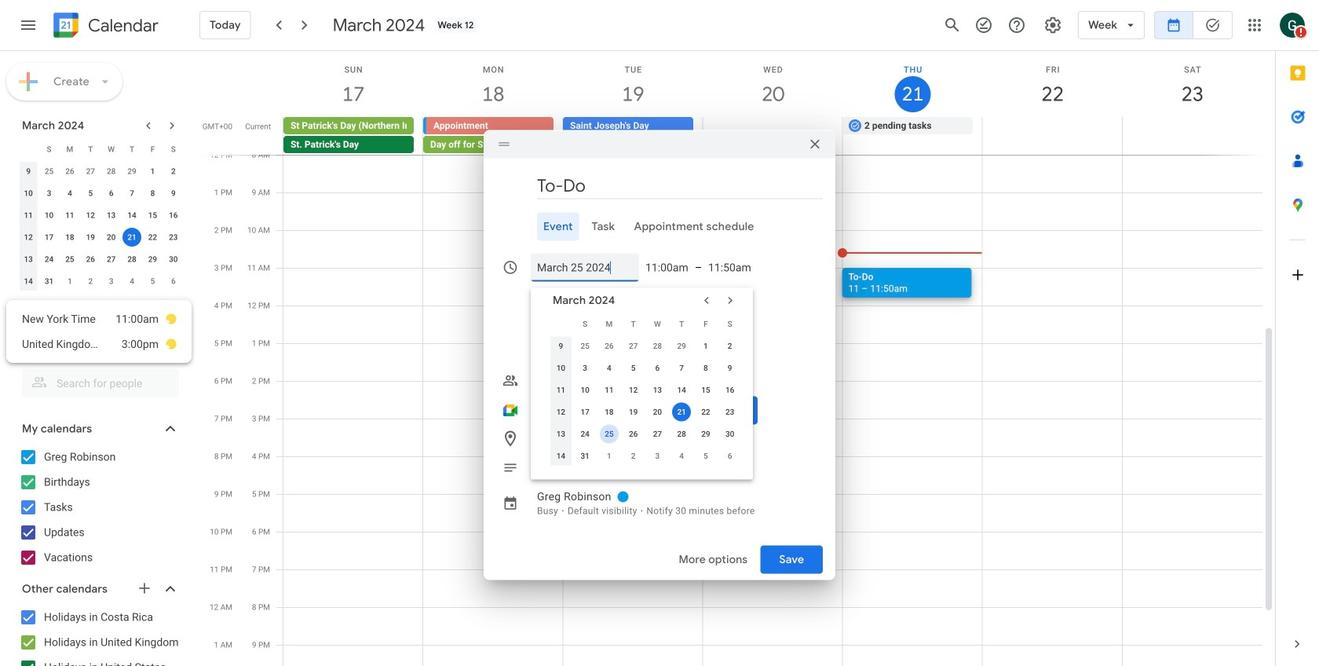 Task type: locate. For each thing, give the bounding box(es) containing it.
0 horizontal spatial 22 element
[[143, 228, 162, 247]]

0 vertical spatial 28 element
[[123, 250, 141, 269]]

column header
[[18, 138, 39, 160], [549, 313, 573, 335]]

1 horizontal spatial 18 element
[[600, 403, 619, 421]]

0 horizontal spatial 11 element
[[60, 206, 79, 225]]

0 vertical spatial 6 element
[[102, 184, 121, 203]]

4 element for february 26 element associated with 5 element for 20 element related to '26' element to the top
[[60, 184, 79, 203]]

0 horizontal spatial 25 element
[[60, 250, 79, 269]]

0 horizontal spatial 15 element
[[143, 206, 162, 225]]

heading
[[85, 16, 159, 35]]

13 element for 20 element corresponding to the right '26' element
[[648, 381, 667, 399]]

0 horizontal spatial april 1 element
[[60, 272, 79, 291]]

add other calendars image
[[137, 580, 152, 596]]

1 vertical spatial 23 element
[[721, 403, 740, 421]]

0 vertical spatial 14 element
[[123, 206, 141, 225]]

1 horizontal spatial 9 element
[[721, 359, 740, 377]]

1 vertical spatial 16 element
[[721, 381, 740, 399]]

0 vertical spatial april 3 element
[[102, 272, 121, 291]]

april 1 element
[[60, 272, 79, 291], [600, 447, 619, 465]]

21, today element
[[123, 228, 141, 247], [672, 403, 691, 421]]

1 vertical spatial february 29 element
[[672, 337, 691, 355]]

1 vertical spatial april 4 element
[[672, 447, 691, 465]]

1 vertical spatial 22 element
[[697, 403, 715, 421]]

1 horizontal spatial 13 element
[[648, 381, 667, 399]]

1 horizontal spatial 17 element
[[576, 403, 595, 421]]

1 vertical spatial 18 element
[[600, 403, 619, 421]]

19 element for '26' element to the top
[[81, 228, 100, 247]]

0 horizontal spatial tab list
[[496, 212, 823, 241]]

0 vertical spatial 19 element
[[81, 228, 100, 247]]

18 element
[[60, 228, 79, 247], [600, 403, 619, 421]]

february 26 element
[[60, 162, 79, 181], [600, 337, 619, 355]]

0 vertical spatial 27 element
[[102, 250, 121, 269]]

april 3 element for '26' element to the top
[[102, 272, 121, 291]]

26 element
[[81, 250, 100, 269], [624, 425, 643, 443]]

april 1 element for '26' element to the top 31 element
[[60, 272, 79, 291]]

0 vertical spatial 24 element
[[40, 250, 59, 269]]

13 element
[[102, 206, 121, 225], [648, 381, 667, 399]]

12 element
[[81, 206, 100, 225], [624, 381, 643, 399]]

0 horizontal spatial april 3 element
[[102, 272, 121, 291]]

19 element
[[81, 228, 100, 247], [624, 403, 643, 421]]

1 vertical spatial 10 element
[[576, 381, 595, 399]]

february 28 element for 5 element related to 20 element corresponding to the right '26' element
[[648, 337, 667, 355]]

22 element
[[143, 228, 162, 247], [697, 403, 715, 421]]

main drawer image
[[19, 16, 38, 35]]

2 element for 8 "element" corresponding to 20 element corresponding to the right '26' element
[[721, 337, 740, 355]]

4 element
[[60, 184, 79, 203], [600, 359, 619, 377]]

28 element
[[123, 250, 141, 269], [672, 425, 691, 443]]

february 28 element
[[102, 162, 121, 181], [648, 337, 667, 355]]

april 5 element for 20 element related to '26' element to the top's 29 element
[[143, 272, 162, 291]]

8 element for 20 element corresponding to the right '26' element
[[697, 359, 715, 377]]

to element
[[695, 261, 702, 274]]

7 element for 20 element related to '26' element to the top 8 "element"'s 1 element february 29 element
[[123, 184, 141, 203]]

1 vertical spatial april 1 element
[[600, 447, 619, 465]]

27 element
[[102, 250, 121, 269], [648, 425, 667, 443]]

april 6 element for 20 element related to '26' element to the top's 29 element april 5 element
[[164, 272, 183, 291]]

1 vertical spatial 24 element
[[576, 425, 595, 443]]

23 element for 20 element corresponding to the right '26' element 29 element
[[721, 403, 740, 421]]

24 element
[[40, 250, 59, 269], [576, 425, 595, 443]]

0 vertical spatial 20 element
[[102, 228, 121, 247]]

1 element
[[143, 162, 162, 181], [697, 337, 715, 355]]

1 vertical spatial 30 element
[[721, 425, 740, 443]]

list item
[[22, 306, 178, 331], [22, 331, 178, 357]]

0 vertical spatial 10 element
[[40, 206, 59, 225]]

0 vertical spatial april 1 element
[[60, 272, 79, 291]]

february 29 element for 1 element corresponding to 8 "element" corresponding to 20 element corresponding to the right '26' element
[[672, 337, 691, 355]]

11 element for 4 element related to 5 element related to 20 element corresponding to the right '26' element february 26 element
[[600, 381, 619, 399]]

0 vertical spatial february 27 element
[[81, 162, 100, 181]]

1 vertical spatial 25 element
[[600, 425, 619, 443]]

1 element for 8 "element" corresponding to 20 element corresponding to the right '26' element
[[697, 337, 715, 355]]

30 element for april 6 'element' associated with 20 element corresponding to the right '26' element 29 element's april 5 element
[[721, 425, 740, 443]]

february 25 element
[[40, 162, 59, 181], [576, 337, 595, 355]]

17 element for 24 element for 31 element associated with the right '26' element
[[576, 403, 595, 421]]

20 element
[[102, 228, 121, 247], [648, 403, 667, 421]]

0 vertical spatial february 29 element
[[123, 162, 141, 181]]

10 element for 17 element for 24 element corresponding to '26' element to the top 31 element
[[40, 206, 59, 225]]

5 element for 20 element related to '26' element to the top
[[81, 184, 100, 203]]

0 horizontal spatial 29 element
[[143, 250, 162, 269]]

0 vertical spatial april 2 element
[[81, 272, 100, 291]]

21, today element for 28 element associated with 20 element related to '26' element to the top's 29 element
[[123, 228, 141, 247]]

14 element
[[123, 206, 141, 225], [672, 381, 691, 399]]

0 vertical spatial 9 element
[[164, 184, 183, 203]]

1 horizontal spatial 26 element
[[624, 425, 643, 443]]

18 element for 24 element for 31 element associated with the right '26' element's 17 element
[[600, 403, 619, 421]]

24 element for '26' element to the top 31 element
[[40, 250, 59, 269]]

1 horizontal spatial 24 element
[[576, 425, 595, 443]]

1 horizontal spatial april 5 element
[[697, 447, 715, 465]]

1 vertical spatial april 6 element
[[721, 447, 740, 465]]

5 element
[[81, 184, 100, 203], [624, 359, 643, 377]]

5 element for 20 element corresponding to the right '26' element
[[624, 359, 643, 377]]

End time text field
[[709, 253, 752, 282]]

10 element
[[40, 206, 59, 225], [576, 381, 595, 399]]

None search field
[[0, 363, 195, 397]]

0 horizontal spatial april 5 element
[[143, 272, 162, 291]]

0 vertical spatial 1 element
[[143, 162, 162, 181]]

1 horizontal spatial 3 element
[[576, 359, 595, 377]]

1 vertical spatial 7 element
[[672, 359, 691, 377]]

1 horizontal spatial 14 element
[[672, 381, 691, 399]]

february 28 element for 5 element for 20 element related to '26' element to the top
[[102, 162, 121, 181]]

0 horizontal spatial february 28 element
[[102, 162, 121, 181]]

1 horizontal spatial 21, today element
[[672, 403, 691, 421]]

february 26 element for 5 element related to 20 element corresponding to the right '26' element
[[600, 337, 619, 355]]

23 element
[[164, 228, 183, 247], [721, 403, 740, 421]]

1 horizontal spatial 16 element
[[721, 381, 740, 399]]

20 element for the right '26' element
[[648, 403, 667, 421]]

12 element for 19 element for '26' element to the top
[[81, 206, 100, 225]]

0 vertical spatial 11 element
[[60, 206, 79, 225]]

1 vertical spatial 31 element
[[576, 447, 595, 465]]

april 2 element
[[81, 272, 100, 291], [624, 447, 643, 465]]

0 vertical spatial 2 element
[[164, 162, 183, 181]]

31 element
[[40, 272, 59, 291], [576, 447, 595, 465]]

1 horizontal spatial 31 element
[[576, 447, 595, 465]]

1 horizontal spatial 19 element
[[624, 403, 643, 421]]

1 vertical spatial column header
[[549, 313, 573, 335]]

0 horizontal spatial 20 element
[[102, 228, 121, 247]]

row
[[276, 117, 1276, 155], [18, 138, 184, 160], [18, 160, 184, 182], [18, 182, 184, 204], [18, 204, 184, 226], [18, 226, 184, 248], [18, 248, 184, 270], [18, 270, 184, 292], [549, 313, 742, 335], [549, 335, 742, 357], [549, 357, 742, 379], [549, 379, 742, 401], [549, 401, 742, 423], [549, 423, 742, 445], [549, 445, 742, 467]]

0 horizontal spatial 13 element
[[102, 206, 121, 225]]

1 vertical spatial 4 element
[[600, 359, 619, 377]]

0 horizontal spatial 16 element
[[164, 206, 183, 225]]

0 horizontal spatial 10 element
[[40, 206, 59, 225]]

0 horizontal spatial 12 element
[[81, 206, 100, 225]]

1 horizontal spatial april 4 element
[[672, 447, 691, 465]]

0 horizontal spatial 18 element
[[60, 228, 79, 247]]

1 horizontal spatial april 1 element
[[600, 447, 619, 465]]

29 element for 20 element corresponding to the right '26' element
[[697, 425, 715, 443]]

0 horizontal spatial 9 element
[[164, 184, 183, 203]]

april 1 element for 31 element associated with the right '26' element
[[600, 447, 619, 465]]

16 element
[[164, 206, 183, 225], [721, 381, 740, 399]]

april 6 element
[[164, 272, 183, 291], [721, 447, 740, 465]]

1 vertical spatial february 27 element
[[624, 337, 643, 355]]

0 vertical spatial 12 element
[[81, 206, 100, 225]]

heading inside calendar element
[[85, 16, 159, 35]]

13 element for 20 element related to '26' element to the top
[[102, 206, 121, 225]]

tab list
[[1276, 51, 1320, 622], [496, 212, 823, 241]]

0 vertical spatial 16 element
[[164, 206, 183, 225]]

7 element
[[123, 184, 141, 203], [672, 359, 691, 377]]

Add title text field
[[537, 174, 823, 198]]

22 element for 20 element related to '26' element to the top's 29 element
[[143, 228, 162, 247]]

24 element for 31 element associated with the right '26' element
[[576, 425, 595, 443]]

27 element for 20 element corresponding to the right '26' element
[[648, 425, 667, 443]]

1 horizontal spatial 1 element
[[697, 337, 715, 355]]

1 vertical spatial 6 element
[[648, 359, 667, 377]]

0 horizontal spatial 31 element
[[40, 272, 59, 291]]

11 element
[[60, 206, 79, 225], [600, 381, 619, 399]]

20 element for '26' element to the top
[[102, 228, 121, 247]]

4 element for 5 element related to 20 element corresponding to the right '26' element february 26 element
[[600, 359, 619, 377]]

row group
[[18, 160, 184, 292], [549, 335, 742, 467]]

1 horizontal spatial april 3 element
[[648, 447, 667, 465]]

1 horizontal spatial april 6 element
[[721, 447, 740, 465]]

6 element
[[102, 184, 121, 203], [648, 359, 667, 377]]

0 vertical spatial column header
[[18, 138, 39, 160]]

14 element for 20 element related to '26' element to the top 8 "element"
[[123, 206, 141, 225]]

1 vertical spatial 12 element
[[624, 381, 643, 399]]

18 element for 17 element for 24 element corresponding to '26' element to the top 31 element
[[60, 228, 79, 247]]

9 element
[[164, 184, 183, 203], [721, 359, 740, 377]]

0 vertical spatial 5 element
[[81, 184, 100, 203]]

0 horizontal spatial april 4 element
[[123, 272, 141, 291]]

cell
[[284, 117, 423, 155], [423, 117, 563, 155], [703, 117, 843, 155], [983, 117, 1122, 155], [1122, 117, 1262, 155], [122, 226, 142, 248], [670, 401, 694, 423], [597, 423, 622, 445]]

17 element
[[40, 228, 59, 247], [576, 403, 595, 421]]

february 27 element
[[81, 162, 100, 181], [624, 337, 643, 355]]

16 element for 23 element corresponding to 20 element related to '26' element to the top's 29 element
[[164, 206, 183, 225]]

1 vertical spatial april 3 element
[[648, 447, 667, 465]]

0 horizontal spatial 14 element
[[123, 206, 141, 225]]

march 2024 grid
[[15, 138, 184, 292], [546, 313, 742, 467]]

1 horizontal spatial february 29 element
[[672, 337, 691, 355]]

15 element for 22 element related to 20 element corresponding to the right '26' element 29 element
[[697, 381, 715, 399]]

7 element for 1 element corresponding to 8 "element" corresponding to 20 element corresponding to the right '26' element february 29 element
[[672, 359, 691, 377]]

1 horizontal spatial february 26 element
[[600, 337, 619, 355]]

25 element
[[60, 250, 79, 269], [600, 425, 619, 443]]

3 element
[[40, 184, 59, 203], [576, 359, 595, 377]]

2 element
[[164, 162, 183, 181], [721, 337, 740, 355]]

8 element
[[143, 184, 162, 203], [697, 359, 715, 377]]

1 vertical spatial february 26 element
[[600, 337, 619, 355]]

1 horizontal spatial 30 element
[[721, 425, 740, 443]]

1 vertical spatial february 25 element
[[576, 337, 595, 355]]

1 horizontal spatial 10 element
[[576, 381, 595, 399]]

15 element
[[143, 206, 162, 225], [697, 381, 715, 399]]

0 horizontal spatial 21, today element
[[123, 228, 141, 247]]

19 element for the right '26' element
[[624, 403, 643, 421]]

grid
[[201, 51, 1276, 666]]

april 5 element
[[143, 272, 162, 291], [697, 447, 715, 465]]

1 horizontal spatial 11 element
[[600, 381, 619, 399]]

1 vertical spatial 5 element
[[624, 359, 643, 377]]

9 element for 23 element corresponding to 20 element related to '26' element to the top's 29 element 16 element
[[164, 184, 183, 203]]

10 element for 24 element for 31 element associated with the right '26' element's 17 element
[[576, 381, 595, 399]]

1 vertical spatial 14 element
[[672, 381, 691, 399]]

28 element for 20 element corresponding to the right '26' element 29 element
[[672, 425, 691, 443]]

0 vertical spatial 17 element
[[40, 228, 59, 247]]

29 element
[[143, 250, 162, 269], [697, 425, 715, 443]]

april 3 element
[[102, 272, 121, 291], [648, 447, 667, 465]]

1 horizontal spatial 22 element
[[697, 403, 715, 421]]

list
[[6, 300, 192, 363]]

0 vertical spatial 22 element
[[143, 228, 162, 247]]

february 29 element
[[123, 162, 141, 181], [672, 337, 691, 355]]

9 element for 20 element corresponding to the right '26' element 29 element's 23 element 16 element
[[721, 359, 740, 377]]

1 horizontal spatial 6 element
[[648, 359, 667, 377]]

14 element for 8 "element" corresponding to 20 element corresponding to the right '26' element
[[672, 381, 691, 399]]

30 element
[[164, 250, 183, 269], [721, 425, 740, 443]]

1 horizontal spatial 2 element
[[721, 337, 740, 355]]

0 horizontal spatial 24 element
[[40, 250, 59, 269]]

16 element for 20 element corresponding to the right '26' element 29 element's 23 element
[[721, 381, 740, 399]]

3 element for 5 element related to 20 element corresponding to the right '26' element february 26 element
[[576, 359, 595, 377]]

1 horizontal spatial 28 element
[[672, 425, 691, 443]]

0 horizontal spatial 3 element
[[40, 184, 59, 203]]

0 horizontal spatial 17 element
[[40, 228, 59, 247]]

28 element for 20 element related to '26' element to the top's 29 element
[[123, 250, 141, 269]]

april 4 element
[[123, 272, 141, 291], [672, 447, 691, 465]]



Task type: describe. For each thing, give the bounding box(es) containing it.
31 element for the right '26' element
[[576, 447, 595, 465]]

1 horizontal spatial march 2024 grid
[[546, 313, 742, 467]]

15 element for 20 element related to '26' element to the top's 29 element's 22 element
[[143, 206, 162, 225]]

calendar element
[[50, 9, 159, 44]]

april 3 element for the right '26' element
[[648, 447, 667, 465]]

april 5 element for 20 element corresponding to the right '26' element 29 element
[[697, 447, 715, 465]]

february 25 element for 3 element associated with 5 element related to 20 element corresponding to the right '26' element february 26 element
[[576, 337, 595, 355]]

april 6 element for 20 element corresponding to the right '26' element 29 element's april 5 element
[[721, 447, 740, 465]]

0 vertical spatial 25 element
[[60, 250, 79, 269]]

column header for the leftmost row group
[[18, 138, 39, 160]]

30 element for april 6 'element' corresponding to 20 element related to '26' element to the top's 29 element april 5 element
[[164, 250, 183, 269]]

april 4 element for 28 element related to 20 element corresponding to the right '26' element 29 element
[[672, 447, 691, 465]]

february 27 element for 5 element for 20 element related to '26' element to the top
[[81, 162, 100, 181]]

0 horizontal spatial row group
[[18, 160, 184, 292]]

column header for row group to the bottom
[[549, 313, 573, 335]]

0 vertical spatial 26 element
[[81, 250, 100, 269]]

my calendars list
[[3, 445, 195, 570]]

31 element for '26' element to the top
[[40, 272, 59, 291]]

11 element for 4 element for february 26 element associated with 5 element for 20 element related to '26' element to the top
[[60, 206, 79, 225]]

6 element for february 28 element corresponding to 5 element related to 20 element corresponding to the right '26' element
[[648, 359, 667, 377]]

april 4 element for 28 element associated with 20 element related to '26' element to the top's 29 element
[[123, 272, 141, 291]]

february 26 element for 5 element for 20 element related to '26' element to the top
[[60, 162, 79, 181]]

21, today element for 28 element related to 20 element corresponding to the right '26' element 29 element
[[672, 403, 691, 421]]

april 2 element for '26' element to the top
[[81, 272, 100, 291]]

1 horizontal spatial tab list
[[1276, 51, 1320, 622]]

april 2 element for the right '26' element
[[624, 447, 643, 465]]

29 element for 20 element related to '26' element to the top
[[143, 250, 162, 269]]

3 element for february 26 element associated with 5 element for 20 element related to '26' element to the top
[[40, 184, 59, 203]]

8 element for 20 element related to '26' element to the top
[[143, 184, 162, 203]]

other calendars list
[[3, 605, 195, 666]]

settings menu image
[[1044, 16, 1063, 35]]

1 element for 20 element related to '26' element to the top 8 "element"
[[143, 162, 162, 181]]

1 horizontal spatial 25 element
[[600, 425, 619, 443]]

12 element for 19 element corresponding to the right '26' element
[[624, 381, 643, 399]]

22 element for 20 element corresponding to the right '26' element 29 element
[[697, 403, 715, 421]]

2 list item from the top
[[22, 331, 178, 357]]

1 vertical spatial row group
[[549, 335, 742, 467]]

0 horizontal spatial march 2024 grid
[[15, 138, 184, 292]]

1 list item from the top
[[22, 306, 178, 331]]

february 29 element for 20 element related to '26' element to the top 8 "element"'s 1 element
[[123, 162, 141, 181]]

february 25 element for 3 element related to february 26 element associated with 5 element for 20 element related to '26' element to the top
[[40, 162, 59, 181]]

17 element for 24 element corresponding to '26' element to the top 31 element
[[40, 228, 59, 247]]

6 element for february 28 element for 5 element for 20 element related to '26' element to the top
[[102, 184, 121, 203]]

27 element for 20 element related to '26' element to the top
[[102, 250, 121, 269]]

23 element for 20 element related to '26' element to the top's 29 element
[[164, 228, 183, 247]]

Start time text field
[[646, 253, 689, 282]]

2 element for 20 element related to '26' element to the top 8 "element"
[[164, 162, 183, 181]]

Search for people text field
[[31, 369, 170, 397]]

Start date text field
[[537, 253, 633, 282]]

february 27 element for 5 element related to 20 element corresponding to the right '26' element
[[624, 337, 643, 355]]



Task type: vqa. For each thing, say whether or not it's contained in the screenshot.
leftmost 2 element
yes



